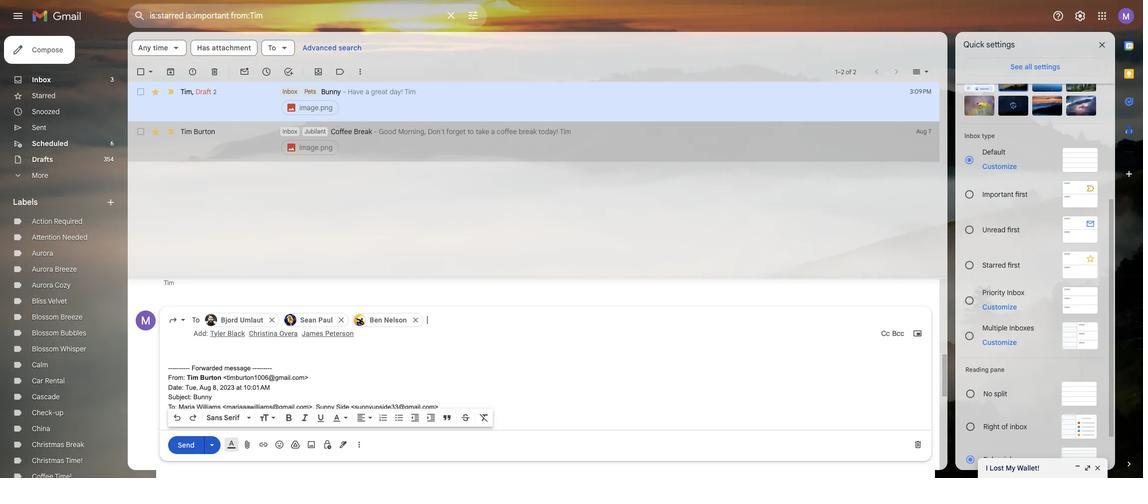 Task type: vqa. For each thing, say whether or not it's contained in the screenshot.
first i'm
no



Task type: locate. For each thing, give the bounding box(es) containing it.
1 vertical spatial starred
[[983, 261, 1007, 270]]

inbox right of
[[1011, 423, 1028, 432]]

3 press delete to remove this chip element from the left
[[411, 316, 420, 325]]

bunny inside ---------- forwarded message --------- from: tim burton <timburton1006@gmail.com> date: tue, aug 8, 2023 at 10:01 am subject: bunny to: maria williams <mariaaawilliams@gmail.com>, sunny side <sunnyupside33@gmail.com>
[[194, 394, 212, 402]]

underline ‪(⌘u)‬ image
[[316, 414, 326, 424]]

image.png down pets
[[300, 103, 333, 112]]

press delete to remove this chip element for umlaut
[[267, 316, 276, 325]]

0 vertical spatial 2
[[842, 68, 845, 76]]

1 horizontal spatial press delete to remove this chip image
[[337, 316, 346, 325]]

0 vertical spatial burton
[[194, 127, 215, 136]]

velvet
[[48, 297, 67, 306]]

1 vertical spatial bunny
[[194, 394, 212, 402]]

my
[[1006, 464, 1016, 473]]

a right have at left top
[[366, 87, 370, 96]]

1 vertical spatial image.png
[[300, 143, 333, 152]]

blossom down "bliss velvet"
[[32, 313, 59, 322]]

None checkbox
[[136, 127, 146, 137]]

2 vertical spatial blossom
[[32, 345, 59, 354]]

nelson
[[384, 316, 407, 324]]

1 vertical spatial aurora
[[32, 265, 53, 274]]

blossom for blossom breeze
[[32, 313, 59, 322]]

a
[[366, 87, 370, 96], [491, 127, 495, 136]]

to up add:
[[192, 316, 200, 325]]

press delete to remove this chip image up add: tyler black christina overa james peterson
[[267, 316, 276, 325]]

blossom whisper link
[[32, 345, 86, 354]]

breeze
[[55, 265, 77, 274], [61, 313, 83, 322]]

image.png image
[[168, 432, 364, 479]]

tim down ,
[[181, 127, 192, 136]]

1 horizontal spatial break
[[354, 127, 372, 136]]

redo ‪(⌘y)‬ image
[[188, 413, 198, 423]]

tab list
[[1116, 32, 1144, 443]]

breeze up bubbles
[[61, 313, 83, 322]]

to link
[[192, 316, 200, 325]]

aurora down the aurora link
[[32, 265, 53, 274]]

break for christmas
[[66, 441, 84, 450]]

aurora for aurora cozy
[[32, 281, 53, 290]]

tim up tue,
[[187, 375, 198, 382]]

1 press delete to remove this chip element from the left
[[267, 316, 276, 325]]

0 horizontal spatial starred
[[32, 91, 56, 100]]

attachment
[[212, 43, 251, 52]]

1
[[836, 68, 838, 76]]

break for coffee
[[354, 127, 372, 136]]

3:09 pm
[[911, 88, 932, 95]]

aug left 7
[[917, 128, 928, 135]]

first right unread
[[1008, 225, 1020, 234]]

break
[[519, 127, 537, 136]]

inbox type
[[965, 132, 996, 140]]

0 horizontal spatial bunny
[[194, 394, 212, 402]]

first up priority inbox
[[1008, 261, 1021, 270]]

discard draft ‪(⌘⇧d)‬ image
[[914, 440, 924, 450]]

press delete to remove this chip image for umlaut
[[267, 316, 276, 325]]

insert link ‪(⌘k)‬ image
[[259, 440, 269, 450]]

inbox right lost
[[1005, 456, 1022, 465]]

quick settings element
[[964, 40, 1016, 58]]

advanced search button
[[299, 39, 366, 57]]

image.png down "jubilant"
[[300, 143, 333, 152]]

needed
[[62, 233, 88, 242]]

press delete to remove this chip image for nelson
[[411, 316, 420, 325]]

a right take
[[491, 127, 495, 136]]

2 row from the top
[[128, 122, 940, 162]]

1 vertical spatial break
[[66, 441, 84, 450]]

break up time!
[[66, 441, 84, 450]]

more options image
[[357, 440, 362, 450]]

2 horizontal spatial press delete to remove this chip image
[[411, 316, 420, 325]]

None search field
[[128, 4, 487, 28]]

burton down the forwarded
[[200, 375, 222, 382]]

1 vertical spatial to
[[192, 316, 200, 325]]

unread
[[983, 225, 1006, 234]]

cell for 3:09 pm
[[281, 87, 890, 117]]

1 vertical spatial cell
[[281, 127, 890, 157]]

pane
[[991, 366, 1005, 374]]

reading
[[966, 366, 989, 374]]

1 vertical spatial burton
[[200, 375, 222, 382]]

3
[[111, 76, 114, 83]]

right
[[984, 423, 1000, 432]]

starred for starred first
[[983, 261, 1007, 270]]

priority
[[983, 288, 1006, 297]]

has attachment button
[[191, 40, 258, 56]]

1 row from the top
[[128, 82, 940, 122]]

insert photo image
[[307, 440, 317, 450]]

blossom up calm
[[32, 345, 59, 354]]

indent more ‪(⌘])‬ image
[[426, 413, 436, 423]]

cell
[[281, 87, 890, 117], [281, 127, 890, 157]]

breeze up cozy
[[55, 265, 77, 274]]

1 blossom from the top
[[32, 313, 59, 322]]

aurora cozy link
[[32, 281, 71, 290]]

attention needed link
[[32, 233, 88, 242]]

0 vertical spatial aurora
[[32, 249, 53, 258]]

breeze for blossom breeze
[[61, 313, 83, 322]]

image.png for coffee break - good morning, don't forget to take a coffee break today! tim
[[300, 143, 333, 152]]

labels navigation
[[0, 32, 128, 479]]

2 right 1
[[842, 68, 845, 76]]

1 vertical spatial christmas
[[32, 457, 64, 466]]

3 aurora from the top
[[32, 281, 53, 290]]

1 horizontal spatial a
[[491, 127, 495, 136]]

1 vertical spatial inbox
[[1005, 456, 1022, 465]]

0 horizontal spatial aug
[[200, 384, 211, 392]]

2
[[842, 68, 845, 76], [213, 88, 217, 96]]

settings image
[[1075, 10, 1087, 22]]

labels heading
[[13, 198, 106, 208]]

inbox left type
[[965, 132, 981, 140]]

split
[[995, 390, 1008, 399]]

check-
[[32, 409, 55, 418]]

christina
[[249, 330, 278, 338]]

0 horizontal spatial press delete to remove this chip image
[[267, 316, 276, 325]]

attention needed
[[32, 233, 88, 242]]

break inside cell
[[354, 127, 372, 136]]

1 vertical spatial first
[[1008, 225, 1020, 234]]

send button
[[168, 437, 204, 455]]

1 image.png from the top
[[300, 103, 333, 112]]

to up snooze icon
[[268, 43, 276, 52]]

None checkbox
[[136, 67, 146, 77], [136, 87, 146, 97], [136, 67, 146, 77], [136, 87, 146, 97]]

from:
[[168, 375, 185, 382]]

2 vertical spatial aurora
[[32, 281, 53, 290]]

2 christmas from the top
[[32, 457, 64, 466]]

clear search image
[[441, 5, 461, 25]]

china
[[32, 425, 50, 434]]

no split
[[984, 390, 1008, 399]]

search mail image
[[131, 7, 149, 25]]

0 horizontal spatial press delete to remove this chip element
[[267, 316, 276, 325]]

press delete to remove this chip image up peterson
[[337, 316, 346, 325]]

tim left "draft"
[[181, 87, 192, 96]]

0 vertical spatial blossom
[[32, 313, 59, 322]]

aurora up bliss
[[32, 281, 53, 290]]

check-up
[[32, 409, 64, 418]]

jubilant
[[305, 128, 326, 135]]

1 press delete to remove this chip image from the left
[[267, 316, 276, 325]]

1 horizontal spatial aug
[[917, 128, 928, 135]]

rental
[[45, 377, 65, 386]]

cell containing bunny
[[281, 87, 890, 117]]

have
[[348, 87, 364, 96]]

priority inbox
[[983, 288, 1025, 297]]

2 press delete to remove this chip element from the left
[[337, 316, 346, 325]]

1 vertical spatial blossom
[[32, 329, 59, 338]]

report spam image
[[188, 67, 198, 77]]

0 vertical spatial first
[[1016, 190, 1029, 199]]

aug left 8,
[[200, 384, 211, 392]]

to
[[468, 127, 474, 136]]

to inside popup button
[[268, 43, 276, 52]]

burton down "draft"
[[194, 127, 215, 136]]

1 cell from the top
[[281, 87, 890, 117]]

aurora down attention
[[32, 249, 53, 258]]

0 vertical spatial to
[[268, 43, 276, 52]]

None text field
[[427, 311, 924, 329]]

scheduled
[[32, 139, 68, 148]]

2 blossom from the top
[[32, 329, 59, 338]]

tue,
[[185, 384, 198, 392]]

0 vertical spatial bunny
[[321, 87, 341, 96]]

0 vertical spatial starred
[[32, 91, 56, 100]]

0 vertical spatial cell
[[281, 87, 890, 117]]

more image
[[356, 67, 365, 77]]

press delete to remove this chip element right nelson
[[411, 316, 420, 325]]

inbox
[[32, 75, 51, 84], [283, 88, 298, 95], [283, 128, 298, 135], [965, 132, 981, 140], [1008, 288, 1025, 297]]

starred inside labels navigation
[[32, 91, 56, 100]]

starred first
[[983, 261, 1021, 270]]

press delete to remove this chip image
[[267, 316, 276, 325], [337, 316, 346, 325], [411, 316, 420, 325]]

break right 'coffee'
[[354, 127, 372, 136]]

2 horizontal spatial press delete to remove this chip element
[[411, 316, 420, 325]]

to
[[268, 43, 276, 52], [192, 316, 200, 325]]

main content
[[128, 0, 948, 479]]

blossom for blossom whisper
[[32, 345, 59, 354]]

1 christmas from the top
[[32, 441, 64, 450]]

inbox link
[[32, 75, 51, 84]]

2 aurora from the top
[[32, 265, 53, 274]]

good
[[379, 127, 397, 136]]

toggle split pane mode image
[[912, 67, 922, 77]]

sans
[[207, 414, 223, 423]]

1 vertical spatial aug
[[200, 384, 211, 392]]

1 horizontal spatial 2
[[842, 68, 845, 76]]

1 horizontal spatial press delete to remove this chip element
[[337, 316, 346, 325]]

0 vertical spatial breeze
[[55, 265, 77, 274]]

more button
[[0, 168, 120, 184]]

2 cell from the top
[[281, 127, 890, 157]]

search field list box
[[202, 311, 924, 329]]

to:
[[168, 404, 177, 411]]

2 vertical spatial first
[[1008, 261, 1021, 270]]

time
[[153, 43, 168, 52]]

0 horizontal spatial a
[[366, 87, 370, 96]]

0 vertical spatial inbox
[[1011, 423, 1028, 432]]

check-up link
[[32, 409, 64, 418]]

bunny - have a great day! tim
[[321, 87, 416, 96]]

inbox inside labels navigation
[[32, 75, 51, 84]]

1 horizontal spatial bunny
[[321, 87, 341, 96]]

press delete to remove this chip element up peterson
[[337, 316, 346, 325]]

3 blossom from the top
[[32, 345, 59, 354]]

aug inside ---------- forwarded message --------- from: tim burton <timburton1006@gmail.com> date: tue, aug 8, 2023 at 10:01 am subject: bunny to: maria williams <mariaaawilliams@gmail.com>, sunny side <sunnyupside33@gmail.com>
[[200, 384, 211, 392]]

toggle confidential mode image
[[323, 440, 333, 450]]

starred up priority
[[983, 261, 1007, 270]]

0 horizontal spatial 2
[[213, 88, 217, 96]]

1 vertical spatial 2
[[213, 88, 217, 96]]

blossom breeze
[[32, 313, 83, 322]]

starred up snoozed
[[32, 91, 56, 100]]

move to inbox image
[[314, 67, 324, 77]]

tim right today!
[[560, 127, 572, 136]]

image.png
[[300, 103, 333, 112], [300, 143, 333, 152]]

1 horizontal spatial starred
[[983, 261, 1007, 270]]

numbered list ‪(⌘⇧7)‬ image
[[378, 413, 388, 423]]

break inside labels navigation
[[66, 441, 84, 450]]

cell containing coffee break
[[281, 127, 890, 157]]

<timburton1006@gmail.com>
[[223, 375, 309, 382]]

any time button
[[132, 40, 187, 56]]

car
[[32, 377, 43, 386]]

1 horizontal spatial to
[[268, 43, 276, 52]]

maria
[[179, 404, 195, 411]]

starred for starred link
[[32, 91, 56, 100]]

cascade link
[[32, 393, 60, 402]]

image.png for bunny - have a great day! tim
[[300, 103, 333, 112]]

press delete to remove this chip element up add: tyler black christina overa james peterson
[[267, 316, 276, 325]]

0 vertical spatial break
[[354, 127, 372, 136]]

blossom bubbles
[[32, 329, 86, 338]]

2 image.png from the top
[[300, 143, 333, 152]]

row
[[128, 82, 940, 122], [128, 122, 940, 162]]

subject:
[[168, 394, 192, 402]]

take
[[476, 127, 490, 136]]

bold ‪(⌘b)‬ image
[[284, 413, 294, 423]]

3 press delete to remove this chip image from the left
[[411, 316, 420, 325]]

press delete to remove this chip image right nelson
[[411, 316, 420, 325]]

2 press delete to remove this chip image from the left
[[337, 316, 346, 325]]

bjord
[[221, 316, 238, 324]]

christmas time!
[[32, 457, 83, 466]]

more send options image
[[207, 441, 217, 451]]

christmas for christmas break
[[32, 441, 64, 450]]

10:01 am
[[244, 384, 270, 392]]

0 vertical spatial aug
[[917, 128, 928, 135]]

undo ‪(⌘z)‬ image
[[172, 413, 182, 423]]

inbox type element
[[965, 132, 1099, 140]]

1 vertical spatial breeze
[[61, 313, 83, 322]]

time!
[[66, 457, 83, 466]]

attach files image
[[243, 440, 253, 450]]

0 vertical spatial christmas
[[32, 441, 64, 450]]

blossom bubbles link
[[32, 329, 86, 338]]

blossom down blossom breeze
[[32, 329, 59, 338]]

0 horizontal spatial break
[[66, 441, 84, 450]]

7
[[929, 128, 932, 135]]

christmas down christmas break
[[32, 457, 64, 466]]

aurora cozy
[[32, 281, 71, 290]]

bunny inside cell
[[321, 87, 341, 96]]

aug
[[917, 128, 928, 135], [200, 384, 211, 392]]

bunny right pets
[[321, 87, 341, 96]]

first right important
[[1016, 190, 1029, 199]]

bunny up williams
[[194, 394, 212, 402]]

sean paul
[[300, 316, 333, 324]]

support image
[[1053, 10, 1065, 22]]

0 vertical spatial image.png
[[300, 103, 333, 112]]

1 aurora from the top
[[32, 249, 53, 258]]

inbox up starred link
[[32, 75, 51, 84]]

2 right "draft"
[[213, 88, 217, 96]]

press delete to remove this chip element
[[267, 316, 276, 325], [337, 316, 346, 325], [411, 316, 420, 325]]

aug inside row
[[917, 128, 928, 135]]

-
[[343, 87, 346, 96], [374, 127, 377, 136], [168, 365, 170, 372], [170, 365, 173, 372], [173, 365, 175, 372], [175, 365, 177, 372], [177, 365, 179, 372], [179, 365, 181, 372], [181, 365, 183, 372], [183, 365, 186, 372], [186, 365, 188, 372], [188, 365, 190, 372], [253, 365, 255, 372], [255, 365, 257, 372], [257, 365, 259, 372], [259, 365, 261, 372], [261, 365, 263, 372], [263, 365, 266, 372], [266, 365, 268, 372], [268, 365, 270, 372], [270, 365, 272, 372]]

main content containing any time
[[128, 0, 948, 479]]

formatting options toolbar
[[168, 409, 493, 427]]

christmas down the china link
[[32, 441, 64, 450]]



Task type: describe. For each thing, give the bounding box(es) containing it.
forwarded
[[192, 365, 223, 372]]

peterson
[[325, 330, 354, 338]]

sent link
[[32, 123, 46, 132]]

aurora breeze
[[32, 265, 77, 274]]

inbox down add to tasks icon
[[283, 88, 298, 95]]

overa
[[280, 330, 298, 338]]

burton inside row
[[194, 127, 215, 136]]

ben
[[370, 316, 383, 324]]

important first
[[983, 190, 1029, 199]]

1 vertical spatial a
[[491, 127, 495, 136]]

has attachment
[[197, 43, 251, 52]]

snooze image
[[262, 67, 272, 77]]

aurora for the aurora link
[[32, 249, 53, 258]]

pop out image
[[1084, 465, 1092, 473]]

coffee break - good morning, don't forget to take a coffee break today! tim
[[331, 127, 572, 136]]

row containing tim
[[128, 82, 940, 122]]

press delete to remove this chip element for nelson
[[411, 316, 420, 325]]

paul
[[319, 316, 333, 324]]

cozy
[[55, 281, 71, 290]]

labels image
[[336, 67, 346, 77]]

coffee
[[497, 127, 517, 136]]

remove formatting ‪(⌘\)‬ image
[[479, 413, 489, 423]]

labels
[[13, 198, 38, 208]]

bjord umlaut
[[221, 316, 264, 324]]

advanced search
[[303, 43, 362, 52]]

quote ‪(⌘⇧9)‬ image
[[442, 413, 452, 423]]

christmas time! link
[[32, 457, 83, 466]]

blossom breeze link
[[32, 313, 83, 322]]

calm link
[[32, 361, 48, 370]]

possible addition suggestions list box
[[194, 329, 876, 339]]

umlaut
[[240, 316, 264, 324]]

close image
[[1094, 465, 1102, 473]]

8,
[[213, 384, 218, 392]]

aurora for aurora breeze
[[32, 265, 53, 274]]

breeze for aurora breeze
[[55, 265, 77, 274]]

---------- forwarded message --------- from: tim burton <timburton1006@gmail.com> date: tue, aug 8, 2023 at 10:01 am subject: bunny to: maria williams <mariaaawilliams@gmail.com>, sunny side <sunnyupside33@gmail.com>
[[168, 365, 439, 411]]

main menu image
[[12, 10, 24, 22]]

strikethrough ‪(⌘⇧x)‬ image
[[461, 413, 471, 423]]

blossom for blossom bubbles
[[32, 329, 59, 338]]

–
[[838, 68, 842, 76]]

inbox left "jubilant"
[[283, 128, 298, 135]]

minimize image
[[1075, 465, 1082, 473]]

ben nelson
[[370, 316, 407, 324]]

none text field inside main content
[[427, 311, 924, 329]]

tim up type of response icon
[[164, 280, 174, 287]]

Search mail text field
[[150, 11, 439, 21]]

christmas for christmas time!
[[32, 457, 64, 466]]

date:
[[168, 384, 184, 392]]

coffee
[[331, 127, 352, 136]]

to button
[[262, 40, 295, 56]]

bliss
[[32, 297, 46, 306]]

drafts link
[[32, 155, 53, 164]]

tim right day!
[[405, 87, 416, 96]]

bliss velvet link
[[32, 297, 67, 306]]

attention
[[32, 233, 61, 242]]

advanced
[[303, 43, 337, 52]]

below
[[984, 456, 1003, 465]]

0 vertical spatial a
[[366, 87, 370, 96]]

add: tyler black christina overa james peterson
[[194, 330, 354, 338]]

bliss velvet
[[32, 297, 67, 306]]

add:
[[194, 330, 208, 338]]

gmail image
[[32, 6, 86, 26]]

tim , draft 2
[[181, 87, 217, 96]]

insert files using drive image
[[291, 440, 301, 450]]

1 – 2
[[836, 68, 845, 76]]

today!
[[539, 127, 559, 136]]

compose
[[32, 45, 63, 54]]

unread first
[[983, 225, 1020, 234]]

sans serif
[[207, 414, 240, 423]]

great
[[371, 87, 388, 96]]

insert emoji ‪(⌘⇧2)‬ image
[[275, 440, 285, 450]]

has
[[197, 43, 210, 52]]

sean
[[300, 316, 317, 324]]

christmas break
[[32, 441, 84, 450]]

press delete to remove this chip element for paul
[[337, 316, 346, 325]]

quick
[[964, 40, 985, 50]]

row containing tim burton
[[128, 122, 940, 162]]

quick settings
[[964, 40, 1016, 50]]

wallet!
[[1018, 464, 1040, 473]]

0 horizontal spatial to
[[192, 316, 200, 325]]

first for unread first
[[1008, 225, 1020, 234]]

cell for aug 7
[[281, 127, 890, 157]]

<sunnyupside33@gmail.com>
[[351, 404, 439, 411]]

sent
[[32, 123, 46, 132]]

tim inside ---------- forwarded message --------- from: tim burton <timburton1006@gmail.com> date: tue, aug 8, 2023 at 10:01 am subject: bunny to: maria williams <mariaaawilliams@gmail.com>, sunny side <sunnyupside33@gmail.com>
[[187, 375, 198, 382]]

up
[[55, 409, 64, 418]]

calm
[[32, 361, 48, 370]]

multiple
[[983, 324, 1008, 333]]

china link
[[32, 425, 50, 434]]

354
[[104, 156, 114, 163]]

inbox right priority
[[1008, 288, 1025, 297]]

none checkbox inside row
[[136, 127, 146, 137]]

important
[[983, 190, 1014, 199]]

tim burton
[[181, 127, 215, 136]]

sunny
[[316, 404, 335, 411]]

snoozed
[[32, 107, 60, 116]]

advanced search options image
[[463, 5, 483, 25]]

press delete to remove this chip image for paul
[[337, 316, 346, 325]]

christmas break link
[[32, 441, 84, 450]]

6
[[110, 140, 114, 147]]

at
[[236, 384, 242, 392]]

Message Body text field
[[168, 344, 924, 479]]

add to tasks image
[[284, 67, 294, 77]]

type of response image
[[168, 315, 178, 325]]

i
[[987, 464, 989, 473]]

archive image
[[166, 67, 176, 77]]

sans serif option
[[205, 413, 245, 423]]

send
[[178, 441, 195, 450]]

cc bcc
[[882, 329, 905, 338]]

draft
[[196, 87, 211, 96]]

<mariaaawilliams@gmail.com>,
[[223, 404, 314, 411]]

italic ‪(⌘i)‬ image
[[300, 413, 310, 423]]

starred link
[[32, 91, 56, 100]]

bulleted list ‪(⌘⇧8)‬ image
[[394, 413, 404, 423]]

first for starred first
[[1008, 261, 1021, 270]]

inboxes
[[1010, 324, 1035, 333]]

2 inside tim , draft 2
[[213, 88, 217, 96]]

delete image
[[210, 67, 220, 77]]

indent less ‪(⌘[)‬ image
[[410, 413, 420, 423]]

first for important first
[[1016, 190, 1029, 199]]

insert signature image
[[339, 440, 349, 450]]

any
[[138, 43, 151, 52]]

reading pane element
[[966, 366, 1098, 374]]

james
[[302, 330, 324, 338]]

burton inside ---------- forwarded message --------- from: tim burton <timburton1006@gmail.com> date: tue, aug 8, 2023 at 10:01 am subject: bunny to: maria williams <mariaaawilliams@gmail.com>, sunny side <sunnyupside33@gmail.com>
[[200, 375, 222, 382]]

side
[[336, 404, 349, 411]]

cc
[[882, 329, 891, 338]]

settings
[[987, 40, 1016, 50]]

drafts
[[32, 155, 53, 164]]



